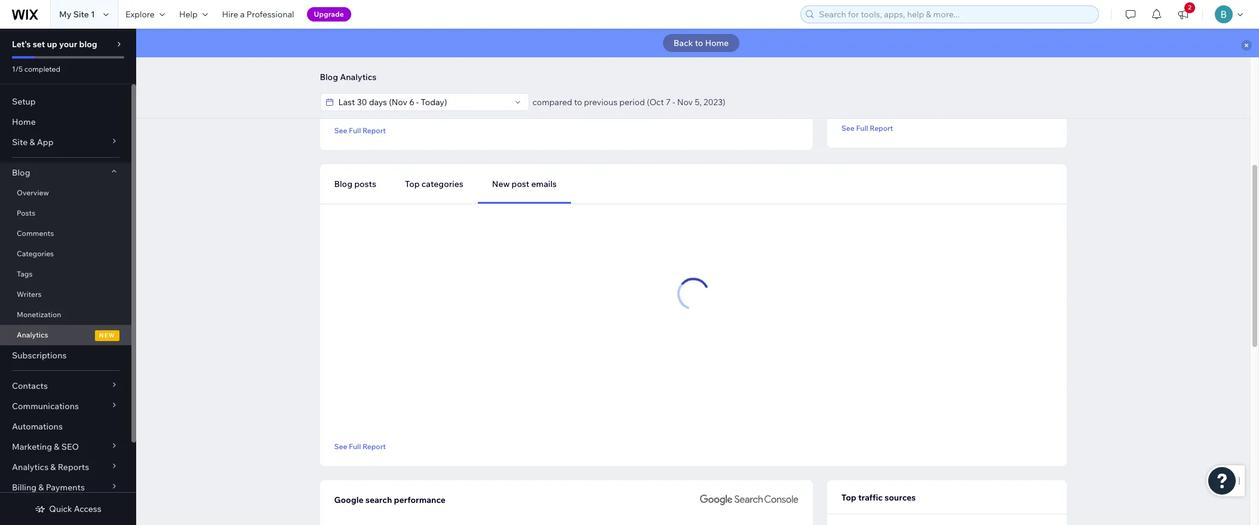 Task type: locate. For each thing, give the bounding box(es) containing it.
my site 1
[[59, 9, 95, 20]]

upgrade button
[[307, 7, 351, 22]]

nov
[[678, 97, 693, 108]]

1 horizontal spatial top
[[842, 492, 857, 503]]

analytics inside analytics & reports popup button
[[12, 462, 49, 473]]

blog posts button
[[320, 164, 391, 204]]

0 vertical spatial analytics
[[340, 72, 377, 82]]

overview
[[17, 188, 49, 197]]

new post emails button
[[478, 164, 571, 204]]

blog inside button
[[320, 72, 338, 82]]

hire a professional
[[222, 9, 294, 20]]

&
[[30, 137, 35, 148], [54, 442, 59, 452], [50, 462, 56, 473], [38, 482, 44, 493]]

to right back
[[695, 38, 704, 48]]

to left previous at the left top of page
[[574, 97, 582, 108]]

contacts button
[[0, 376, 131, 396]]

& left seo
[[54, 442, 59, 452]]

0 vertical spatial home
[[705, 38, 729, 48]]

compared
[[533, 97, 573, 108]]

your
[[59, 39, 77, 50]]

completed
[[24, 65, 60, 74]]

site
[[73, 9, 89, 20], [12, 137, 28, 148]]

1 vertical spatial to
[[574, 97, 582, 108]]

previous
[[584, 97, 618, 108]]

1 horizontal spatial home
[[705, 38, 729, 48]]

1 vertical spatial blog
[[12, 167, 30, 178]]

blog posts
[[334, 179, 376, 189]]

top left traffic
[[842, 492, 857, 503]]

& left reports at the left bottom of the page
[[50, 462, 56, 473]]

& for marketing
[[54, 442, 59, 452]]

communications button
[[0, 396, 131, 417]]

site & app
[[12, 137, 54, 148]]

1 horizontal spatial site
[[73, 9, 89, 20]]

home right back
[[705, 38, 729, 48]]

2 vertical spatial analytics
[[12, 462, 49, 473]]

0 horizontal spatial home
[[12, 117, 36, 127]]

analytics for analytics & reports
[[12, 462, 49, 473]]

marketing
[[12, 442, 52, 452]]

sidebar element
[[0, 29, 136, 525]]

1 vertical spatial top
[[842, 492, 857, 503]]

1 vertical spatial site
[[12, 137, 28, 148]]

analytics for analytics
[[17, 331, 48, 339]]

1 vertical spatial analytics
[[17, 331, 48, 339]]

billing
[[12, 482, 37, 493]]

see full report
[[842, 123, 894, 132], [334, 126, 386, 135], [334, 442, 386, 451]]

compared to previous period (oct 7 - nov 5, 2023)
[[533, 97, 726, 108]]

back
[[674, 38, 694, 48]]

report
[[870, 123, 894, 132], [363, 126, 386, 135], [363, 442, 386, 451]]

quick access
[[49, 504, 101, 515]]

home link
[[0, 112, 131, 132]]

analytics
[[340, 72, 377, 82], [17, 331, 48, 339], [12, 462, 49, 473]]

top for top categories
[[405, 179, 420, 189]]

site left app
[[12, 137, 28, 148]]

emails
[[532, 179, 557, 189]]

site left 1
[[73, 9, 89, 20]]

blog inside popup button
[[12, 167, 30, 178]]

& left app
[[30, 137, 35, 148]]

& for billing
[[38, 482, 44, 493]]

up
[[47, 39, 57, 50]]

professional
[[247, 9, 294, 20]]

writers
[[17, 290, 42, 299]]

7
[[666, 97, 671, 108]]

0 horizontal spatial site
[[12, 137, 28, 148]]

home down the 'setup'
[[12, 117, 36, 127]]

top left categories
[[405, 179, 420, 189]]

& for analytics
[[50, 462, 56, 473]]

None field
[[335, 94, 511, 111]]

writers link
[[0, 284, 131, 305]]

full
[[857, 123, 869, 132], [349, 126, 361, 135], [349, 442, 361, 451]]

blog analytics
[[320, 72, 377, 82]]

categories
[[17, 249, 54, 258]]

performance
[[394, 495, 446, 506]]

my
[[59, 9, 71, 20]]

to inside back to home button
[[695, 38, 704, 48]]

2 vertical spatial blog
[[334, 179, 353, 189]]

0 horizontal spatial to
[[574, 97, 582, 108]]

contacts
[[12, 381, 48, 391]]

top categories
[[405, 179, 464, 189]]

setup link
[[0, 91, 131, 112]]

subscriptions
[[12, 350, 67, 361]]

2023)
[[704, 97, 726, 108]]

blog analytics button
[[314, 68, 383, 86]]

blog
[[320, 72, 338, 82], [12, 167, 30, 178], [334, 179, 353, 189]]

blog inside button
[[334, 179, 353, 189]]

payments
[[46, 482, 85, 493]]

see full report button
[[842, 123, 894, 133], [334, 125, 386, 136], [334, 441, 386, 452]]

1 horizontal spatial to
[[695, 38, 704, 48]]

0 vertical spatial top
[[405, 179, 420, 189]]

to
[[695, 38, 704, 48], [574, 97, 582, 108]]

help
[[179, 9, 198, 20]]

categories
[[422, 179, 464, 189]]

quick
[[49, 504, 72, 515]]

blog for blog analytics
[[320, 72, 338, 82]]

back to home alert
[[136, 29, 1260, 57]]

new
[[492, 179, 510, 189]]

see
[[842, 123, 855, 132], [334, 126, 347, 135], [334, 442, 347, 451]]

access
[[74, 504, 101, 515]]

top
[[405, 179, 420, 189], [842, 492, 857, 503]]

0 vertical spatial blog
[[320, 72, 338, 82]]

& right the billing
[[38, 482, 44, 493]]

-
[[673, 97, 676, 108]]

tags link
[[0, 264, 131, 284]]

top for top traffic sources
[[842, 492, 857, 503]]

blog for blog posts
[[334, 179, 353, 189]]

hire
[[222, 9, 238, 20]]

0 vertical spatial to
[[695, 38, 704, 48]]

sources
[[885, 492, 916, 503]]

subscriptions link
[[0, 345, 131, 366]]

period
[[620, 97, 645, 108]]

top inside button
[[405, 179, 420, 189]]

new post emails
[[492, 179, 557, 189]]

1 vertical spatial home
[[12, 117, 36, 127]]

0 horizontal spatial top
[[405, 179, 420, 189]]



Task type: vqa. For each thing, say whether or not it's contained in the screenshot.
1
yes



Task type: describe. For each thing, give the bounding box(es) containing it.
marketing & seo
[[12, 442, 79, 452]]

back to home button
[[663, 34, 740, 52]]

tags
[[17, 270, 33, 279]]

let's set up your blog
[[12, 39, 97, 50]]

new
[[99, 332, 115, 339]]

top traffic sources
[[842, 492, 916, 503]]

traffic
[[859, 492, 883, 503]]

1
[[91, 9, 95, 20]]

1/5 completed
[[12, 65, 60, 74]]

5,
[[695, 97, 702, 108]]

upgrade
[[314, 10, 344, 19]]

billing & payments
[[12, 482, 85, 493]]

back to home
[[674, 38, 729, 48]]

blog for blog
[[12, 167, 30, 178]]

seo
[[61, 442, 79, 452]]

let's
[[12, 39, 31, 50]]

home inside sidebar element
[[12, 117, 36, 127]]

post
[[512, 179, 530, 189]]

site inside popup button
[[12, 137, 28, 148]]

(oct
[[647, 97, 664, 108]]

google
[[334, 495, 364, 506]]

billing & payments button
[[0, 478, 131, 498]]

monetization link
[[0, 305, 131, 325]]

automations link
[[0, 417, 131, 437]]

analytics inside blog analytics button
[[340, 72, 377, 82]]

posts link
[[0, 203, 131, 224]]

automations
[[12, 421, 63, 432]]

overview link
[[0, 183, 131, 203]]

reports
[[58, 462, 89, 473]]

communications
[[12, 401, 79, 412]]

explore
[[125, 9, 155, 20]]

setup
[[12, 96, 36, 107]]

help button
[[172, 0, 215, 29]]

categories link
[[0, 244, 131, 264]]

2
[[1189, 4, 1192, 11]]

hire a professional link
[[215, 0, 302, 29]]

comments
[[17, 229, 54, 238]]

blog
[[79, 39, 97, 50]]

marketing & seo button
[[0, 437, 131, 457]]

blog button
[[0, 163, 131, 183]]

search
[[366, 495, 392, 506]]

posts
[[17, 209, 35, 218]]

to for compared
[[574, 97, 582, 108]]

set
[[33, 39, 45, 50]]

comments link
[[0, 224, 131, 244]]

monetization
[[17, 310, 61, 319]]

site & app button
[[0, 132, 131, 152]]

google search performance
[[334, 495, 446, 506]]

home inside button
[[705, 38, 729, 48]]

a
[[240, 9, 245, 20]]

analytics & reports button
[[0, 457, 131, 478]]

quick access button
[[35, 504, 101, 515]]

to for back
[[695, 38, 704, 48]]

1/5
[[12, 65, 23, 74]]

& for site
[[30, 137, 35, 148]]

0 vertical spatial site
[[73, 9, 89, 20]]

top categories button
[[391, 164, 478, 204]]

posts
[[354, 179, 376, 189]]

Search for tools, apps, help & more... field
[[816, 6, 1095, 23]]

app
[[37, 137, 54, 148]]

2 button
[[1171, 0, 1197, 29]]

analytics & reports
[[12, 462, 89, 473]]



